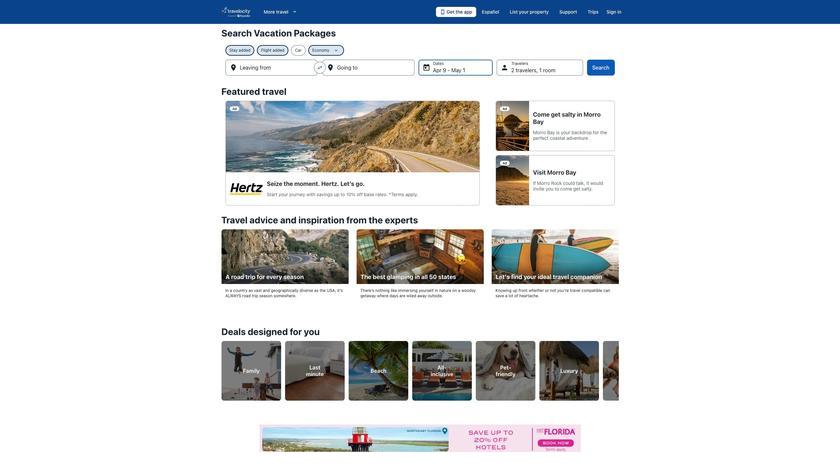 Task type: locate. For each thing, give the bounding box(es) containing it.
download the app button image
[[440, 9, 446, 15]]

swap origin and destination values image
[[317, 65, 323, 71]]

next image
[[615, 365, 623, 373]]

featured travel region
[[218, 82, 623, 211]]

travel advice and inspiration from the experts region
[[218, 211, 623, 310]]

main content
[[0, 24, 841, 452]]



Task type: describe. For each thing, give the bounding box(es) containing it.
travelocity logo image
[[222, 7, 251, 17]]

previous image
[[218, 365, 226, 373]]



